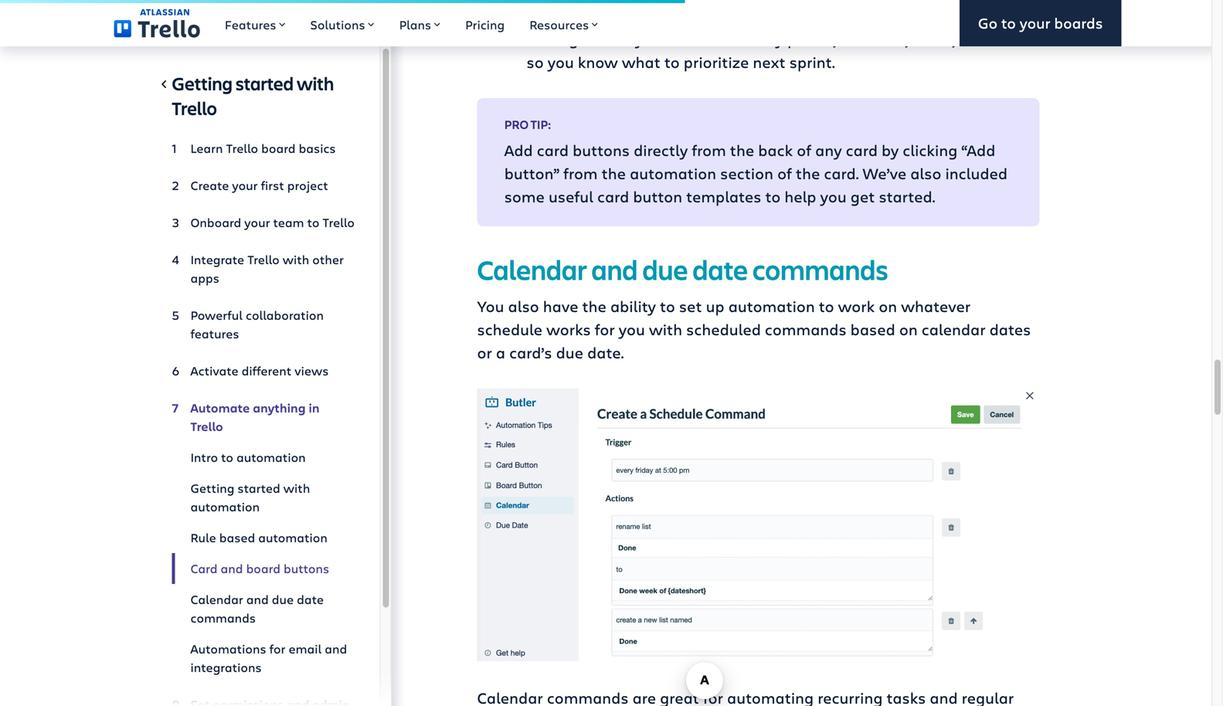Task type: describe. For each thing, give the bounding box(es) containing it.
up
[[706, 295, 725, 316]]

field
[[708, 28, 743, 49]]

getting started with automation
[[190, 480, 310, 515]]

automation inside pro tip: add card buttons directly from the back of any card by clicking "add button" from the automation section of the card. we've also included some useful card button templates to help you get started.
[[630, 163, 716, 183]]

integrations
[[190, 659, 262, 676]]

apps
[[190, 270, 219, 286]]

you inside pro tip: add card buttons directly from the back of any card by clicking "add button" from the automation section of the card. we've also included some useful card button templates to help you get started.
[[820, 186, 847, 207]]

some
[[504, 186, 545, 207]]

with inside calendar and due date commands you also have the ability to set up automation to work on whatever schedule works for you with scheduled commands based on calendar dates or a card's due date.
[[649, 319, 682, 339]]

automations
[[190, 641, 266, 657]]

prioritize
[[684, 51, 749, 72]]

trello inside "link"
[[226, 140, 258, 156]]

pro tip: add card buttons directly from the back of any card by clicking "add button" from the automation section of the card. we've also included some useful card button templates to help you get started.
[[504, 116, 1008, 207]]

buttons inside pro tip: add card buttons directly from the back of any card by clicking "add button" from the automation section of the card. we've also included some useful card button templates to help you get started.
[[573, 139, 630, 160]]

an image showing how to schedule automation by creating a schedule command image
[[477, 389, 1040, 662]]

first
[[261, 177, 284, 194]]

add
[[504, 139, 533, 160]]

to down custom
[[665, 51, 680, 72]]

buttons inside card and board buttons 'link'
[[284, 560, 329, 577]]

1 vertical spatial commands
[[765, 319, 847, 339]]

0 vertical spatial from
[[692, 139, 726, 160]]

a inside calendar and due date commands you also have the ability to set up automation to work on whatever schedule works for you with scheduled commands based on calendar dates or a card's due date.
[[496, 342, 505, 363]]

go
[[978, 13, 998, 33]]

learn trello board basics
[[190, 140, 336, 156]]

0 horizontal spatial card
[[537, 139, 569, 160]]

so
[[527, 51, 544, 72]]

create for create a board button to get insight into your infinite backlog by: sorting cards by custom field story points, due date, votes, and more so you know what to prioritize next sprint.
[[502, 5, 550, 26]]

clicking
[[903, 139, 958, 160]]

create for create your first project
[[190, 177, 229, 194]]

to left work
[[819, 295, 834, 316]]

automate
[[190, 400, 250, 416]]

useful
[[549, 186, 593, 207]]

powerful
[[190, 307, 243, 323]]

backlog
[[892, 5, 950, 26]]

card and board buttons link
[[172, 553, 355, 584]]

and for calendar and due date commands
[[246, 591, 269, 608]]

get inside pro tip: add card buttons directly from the back of any card by clicking "add button" from the automation section of the card. we've also included some useful card button templates to help you get started.
[[851, 186, 875, 207]]

also inside pro tip: add card buttons directly from the back of any card by clicking "add button" from the automation section of the card. we've also included some useful card button templates to help you get started.
[[911, 163, 942, 183]]

automation inside rule based automation link
[[258, 529, 328, 546]]

collaboration
[[246, 307, 324, 323]]

sprint.
[[790, 51, 835, 72]]

intro
[[190, 449, 218, 466]]

schedule
[[477, 319, 543, 339]]

votes,
[[913, 28, 956, 49]]

powerful collaboration features
[[190, 307, 324, 342]]

2 horizontal spatial card
[[846, 139, 878, 160]]

views
[[295, 362, 329, 379]]

your left first at top left
[[232, 177, 258, 194]]

pricing link
[[453, 0, 517, 46]]

to right team
[[307, 214, 319, 231]]

learn trello board basics link
[[172, 133, 355, 164]]

0 vertical spatial on
[[879, 295, 897, 316]]

getting started with trello link
[[172, 71, 355, 127]]

help
[[785, 186, 817, 207]]

due up set
[[643, 251, 688, 288]]

to right the go
[[1001, 13, 1016, 33]]

integrate trello with other apps link
[[172, 244, 355, 294]]

plans
[[399, 16, 431, 33]]

custom
[[647, 28, 704, 49]]

calendar for calendar and due date commands
[[190, 591, 243, 608]]

"add
[[962, 139, 996, 160]]

cards
[[582, 28, 622, 49]]

with for getting started with automation
[[283, 480, 310, 497]]

whatever
[[901, 295, 971, 316]]

infinite
[[837, 5, 888, 26]]

sorting
[[527, 28, 579, 49]]

points,
[[788, 28, 837, 49]]

to left set
[[660, 295, 675, 316]]

board for basics
[[261, 140, 296, 156]]

0 horizontal spatial of
[[777, 163, 792, 183]]

automate anything in trello link
[[172, 393, 355, 442]]

date.
[[587, 342, 624, 363]]

calendar and due date commands
[[190, 591, 324, 626]]

set
[[679, 295, 702, 316]]

date for calendar and due date commands
[[297, 591, 324, 608]]

resources button
[[517, 0, 611, 46]]

onboard your team to trello link
[[172, 207, 355, 238]]

you inside create a board button to get insight into your infinite backlog by: sorting cards by custom field story points, due date, votes, and more so you know what to prioritize next sprint.
[[548, 51, 574, 72]]

your left team
[[244, 214, 270, 231]]

getting started with automation link
[[172, 473, 355, 522]]

onboard
[[190, 214, 241, 231]]

card and board buttons
[[190, 560, 329, 577]]

automate anything in trello
[[190, 400, 320, 435]]

and inside create a board button to get insight into your infinite backlog by: sorting cards by custom field story points, due date, votes, and more so you know what to prioritize next sprint.
[[960, 28, 988, 49]]

automation inside the getting started with automation
[[190, 498, 260, 515]]

trello inside integrate trello with other apps
[[247, 251, 280, 268]]

commands for calendar and due date commands you also have the ability to set up automation to work on whatever schedule works for you with scheduled commands based on calendar dates or a card's due date.
[[753, 251, 888, 288]]

into
[[769, 5, 797, 26]]

and for card and board buttons
[[221, 560, 243, 577]]

email
[[289, 641, 322, 657]]

with for integrate trello with other apps
[[283, 251, 309, 268]]

by inside pro tip: add card buttons directly from the back of any card by clicking "add button" from the automation section of the card. we've also included some useful card button templates to help you get started.
[[882, 139, 899, 160]]

calendar for calendar and due date commands you also have the ability to set up automation to work on whatever schedule works for you with scheduled commands based on calendar dates or a card's due date.
[[477, 251, 587, 288]]

button"
[[504, 163, 560, 183]]

getting for trello
[[172, 71, 233, 95]]

boards
[[1054, 13, 1103, 33]]

scheduled
[[686, 319, 761, 339]]

activate different views link
[[172, 355, 355, 386]]

go to your boards
[[978, 13, 1103, 33]]

know
[[578, 51, 618, 72]]

due down the works
[[556, 342, 584, 363]]

intro to automation link
[[172, 442, 355, 473]]

more
[[992, 28, 1030, 49]]

due inside create a board button to get insight into your infinite backlog by: sorting cards by custom field story points, due date, votes, and more so you know what to prioritize next sprint.
[[841, 28, 868, 49]]

to inside pro tip: add card buttons directly from the back of any card by clicking "add button" from the automation section of the card. we've also included some useful card button templates to help you get started.
[[765, 186, 781, 207]]

automation inside calendar and due date commands you also have the ability to set up automation to work on whatever schedule works for you with scheduled commands based on calendar dates or a card's due date.
[[729, 295, 815, 316]]

insight
[[715, 5, 765, 26]]

pro
[[504, 116, 529, 132]]

dates
[[990, 319, 1031, 339]]

trello inside automate anything in trello
[[190, 418, 223, 435]]

automations for email and integrations link
[[172, 634, 355, 683]]

and inside automations for email and integrations
[[325, 641, 347, 657]]

directly
[[634, 139, 688, 160]]

your left boards
[[1020, 13, 1051, 33]]

solutions
[[310, 16, 365, 33]]



Task type: vqa. For each thing, say whether or not it's contained in the screenshot.
the search field
no



Task type: locate. For each thing, give the bounding box(es) containing it.
commands up work
[[753, 251, 888, 288]]

1 vertical spatial you
[[820, 186, 847, 207]]

1 vertical spatial calendar
[[190, 591, 243, 608]]

getting down intro
[[190, 480, 234, 497]]

1 horizontal spatial for
[[595, 319, 615, 339]]

for
[[595, 319, 615, 339], [269, 641, 286, 657]]

0 horizontal spatial by
[[626, 28, 643, 49]]

and for calendar and due date commands you also have the ability to set up automation to work on whatever schedule works for you with scheduled commands based on calendar dates or a card's due date.
[[592, 251, 638, 288]]

1 horizontal spatial on
[[899, 319, 918, 339]]

calendar up have
[[477, 251, 587, 288]]

you down card.
[[820, 186, 847, 207]]

onboard your team to trello
[[190, 214, 355, 231]]

and inside card and board buttons 'link'
[[221, 560, 243, 577]]

also inside calendar and due date commands you also have the ability to set up automation to work on whatever schedule works for you with scheduled commands based on calendar dates or a card's due date.
[[508, 295, 539, 316]]

by:
[[954, 5, 974, 26]]

1 vertical spatial started
[[238, 480, 280, 497]]

get up custom
[[686, 5, 711, 26]]

board for buttons
[[246, 560, 280, 577]]

create down learn
[[190, 177, 229, 194]]

2 vertical spatial commands
[[190, 610, 256, 626]]

board
[[567, 5, 610, 26], [261, 140, 296, 156], [246, 560, 280, 577]]

commands down work
[[765, 319, 847, 339]]

board up first at top left
[[261, 140, 296, 156]]

create a board button to get insight into your infinite backlog by: sorting cards by custom field story points, due date, votes, and more so you know what to prioritize next sprint.
[[502, 5, 1030, 72]]

story
[[747, 28, 784, 49]]

create your first project link
[[172, 170, 355, 201]]

1 horizontal spatial date
[[693, 251, 748, 288]]

1 vertical spatial based
[[219, 529, 255, 546]]

for up date.
[[595, 319, 615, 339]]

0 horizontal spatial get
[[686, 5, 711, 26]]

activate different views
[[190, 362, 329, 379]]

buttons up the "useful"
[[573, 139, 630, 160]]

due inside calendar and due date commands
[[272, 591, 294, 608]]

plans button
[[387, 0, 453, 46]]

board inside 'link'
[[246, 560, 280, 577]]

getting for automation
[[190, 480, 234, 497]]

1 vertical spatial buttons
[[284, 560, 329, 577]]

card
[[190, 560, 218, 577]]

from up section
[[692, 139, 726, 160]]

you
[[477, 295, 504, 316]]

board for button
[[567, 5, 610, 26]]

for inside automations for email and integrations
[[269, 641, 286, 657]]

1 vertical spatial board
[[261, 140, 296, 156]]

section
[[720, 163, 774, 183]]

0 horizontal spatial buttons
[[284, 560, 329, 577]]

buttons
[[573, 139, 630, 160], [284, 560, 329, 577]]

activate
[[190, 362, 239, 379]]

from
[[692, 139, 726, 160], [563, 163, 598, 183]]

due down card and board buttons 'link'
[[272, 591, 294, 608]]

date inside calendar and due date commands
[[297, 591, 324, 608]]

board inside create a board button to get insight into your infinite backlog by: sorting cards by custom field story points, due date, votes, and more so you know what to prioritize next sprint.
[[567, 5, 610, 26]]

resources
[[530, 16, 589, 33]]

rule based automation
[[190, 529, 328, 546]]

integrate
[[190, 251, 244, 268]]

calendar and due date commands link
[[172, 584, 355, 634]]

date,
[[872, 28, 909, 49]]

0 vertical spatial calendar
[[477, 251, 587, 288]]

from up the "useful"
[[563, 163, 598, 183]]

board down rule based automation link at bottom left
[[246, 560, 280, 577]]

0 vertical spatial started
[[236, 71, 294, 95]]

on down whatever on the right of the page
[[899, 319, 918, 339]]

1 vertical spatial a
[[496, 342, 505, 363]]

0 horizontal spatial based
[[219, 529, 255, 546]]

board inside "link"
[[261, 140, 296, 156]]

powerful collaboration features link
[[172, 300, 355, 349]]

with left other
[[283, 251, 309, 268]]

have
[[543, 295, 578, 316]]

1 vertical spatial getting
[[190, 480, 234, 497]]

0 horizontal spatial create
[[190, 177, 229, 194]]

1 horizontal spatial get
[[851, 186, 875, 207]]

and inside calendar and due date commands
[[246, 591, 269, 608]]

based
[[851, 319, 896, 339], [219, 529, 255, 546]]

pricing
[[465, 16, 505, 33]]

of left any
[[797, 139, 812, 160]]

to left help on the top right of the page
[[765, 186, 781, 207]]

trello right learn
[[226, 140, 258, 156]]

commands for calendar and due date commands
[[190, 610, 256, 626]]

automation up the scheduled
[[729, 295, 815, 316]]

by
[[626, 28, 643, 49], [882, 139, 899, 160]]

0 vertical spatial button
[[614, 5, 663, 26]]

started for automation
[[238, 480, 280, 497]]

based inside calendar and due date commands you also have the ability to set up automation to work on whatever schedule works for you with scheduled commands based on calendar dates or a card's due date.
[[851, 319, 896, 339]]

0 vertical spatial based
[[851, 319, 896, 339]]

with for getting started with trello
[[297, 71, 334, 95]]

create inside create a board button to get insight into your infinite backlog by: sorting cards by custom field story points, due date, votes, and more so you know what to prioritize next sprint.
[[502, 5, 550, 26]]

button up cards
[[614, 5, 663, 26]]

automation inside intro to automation link
[[236, 449, 306, 466]]

button inside pro tip: add card buttons directly from the back of any card by clicking "add button" from the automation section of the card. we've also included some useful card button templates to help you get started.
[[633, 186, 682, 207]]

0 horizontal spatial also
[[508, 295, 539, 316]]

card down tip:
[[537, 139, 569, 160]]

integrate trello with other apps
[[190, 251, 344, 286]]

and inside calendar and due date commands you also have the ability to set up automation to work on whatever schedule works for you with scheduled commands based on calendar dates or a card's due date.
[[592, 251, 638, 288]]

0 vertical spatial also
[[911, 163, 942, 183]]

calendar down card
[[190, 591, 243, 608]]

commands inside calendar and due date commands
[[190, 610, 256, 626]]

what
[[622, 51, 661, 72]]

automation down the directly
[[630, 163, 716, 183]]

for inside calendar and due date commands you also have the ability to set up automation to work on whatever schedule works for you with scheduled commands based on calendar dates or a card's due date.
[[595, 319, 615, 339]]

create
[[502, 5, 550, 26], [190, 177, 229, 194]]

page progress progress bar
[[0, 0, 685, 3]]

1 vertical spatial for
[[269, 641, 286, 657]]

with inside the getting started with automation
[[283, 480, 310, 497]]

automations for email and integrations
[[190, 641, 347, 676]]

getting inside the getting started with automation
[[190, 480, 234, 497]]

1 horizontal spatial card
[[597, 186, 629, 207]]

buttons down rule based automation link at bottom left
[[284, 560, 329, 577]]

you inside calendar and due date commands you also have the ability to set up automation to work on whatever schedule works for you with scheduled commands based on calendar dates or a card's due date.
[[619, 319, 645, 339]]

1 vertical spatial by
[[882, 139, 899, 160]]

you down "sorting"
[[548, 51, 574, 72]]

0 vertical spatial commands
[[753, 251, 888, 288]]

1 vertical spatial get
[[851, 186, 875, 207]]

ability
[[610, 295, 656, 316]]

works
[[546, 319, 591, 339]]

of
[[797, 139, 812, 160], [777, 163, 792, 183]]

1 horizontal spatial you
[[619, 319, 645, 339]]

2 horizontal spatial you
[[820, 186, 847, 207]]

1 vertical spatial date
[[297, 591, 324, 608]]

on
[[879, 295, 897, 316], [899, 319, 918, 339]]

date for calendar and due date commands you also have the ability to set up automation to work on whatever schedule works for you with scheduled commands based on calendar dates or a card's due date.
[[693, 251, 748, 288]]

rule
[[190, 529, 216, 546]]

automation up rule
[[190, 498, 260, 515]]

started inside the getting started with automation
[[238, 480, 280, 497]]

you down ability
[[619, 319, 645, 339]]

get down card.
[[851, 186, 875, 207]]

1 horizontal spatial buttons
[[573, 139, 630, 160]]

0 vertical spatial board
[[567, 5, 610, 26]]

with down set
[[649, 319, 682, 339]]

started inside getting started with trello
[[236, 71, 294, 95]]

and
[[960, 28, 988, 49], [592, 251, 638, 288], [221, 560, 243, 577], [246, 591, 269, 608], [325, 641, 347, 657]]

based down work
[[851, 319, 896, 339]]

1 horizontal spatial also
[[911, 163, 942, 183]]

team
[[273, 214, 304, 231]]

0 vertical spatial create
[[502, 5, 550, 26]]

1 horizontal spatial based
[[851, 319, 896, 339]]

create up "sorting"
[[502, 5, 550, 26]]

create your first project
[[190, 177, 328, 194]]

1 horizontal spatial from
[[692, 139, 726, 160]]

1 horizontal spatial calendar
[[477, 251, 587, 288]]

in
[[309, 400, 320, 416]]

getting up learn
[[172, 71, 233, 95]]

automation
[[630, 163, 716, 183], [729, 295, 815, 316], [236, 449, 306, 466], [190, 498, 260, 515], [258, 529, 328, 546]]

of down back on the top right of page
[[777, 163, 792, 183]]

card right the "useful"
[[597, 186, 629, 207]]

0 horizontal spatial for
[[269, 641, 286, 657]]

project
[[287, 177, 328, 194]]

started
[[236, 71, 294, 95], [238, 480, 280, 497]]

2 vertical spatial board
[[246, 560, 280, 577]]

we've
[[863, 163, 907, 183]]

0 horizontal spatial you
[[548, 51, 574, 72]]

started down features
[[236, 71, 294, 95]]

the inside calendar and due date commands you also have the ability to set up automation to work on whatever schedule works for you with scheduled commands based on calendar dates or a card's due date.
[[582, 295, 607, 316]]

your up points,
[[801, 5, 833, 26]]

a right or
[[496, 342, 505, 363]]

0 horizontal spatial a
[[496, 342, 505, 363]]

templates
[[686, 186, 762, 207]]

a inside create a board button to get insight into your infinite backlog by: sorting cards by custom field story points, due date, votes, and more so you know what to prioritize next sprint.
[[554, 5, 563, 26]]

0 vertical spatial getting
[[172, 71, 233, 95]]

trello up other
[[323, 214, 355, 231]]

calendar and due date commands you also have the ability to set up automation to work on whatever schedule works for you with scheduled commands based on calendar dates or a card's due date.
[[477, 251, 1031, 363]]

0 vertical spatial you
[[548, 51, 574, 72]]

date
[[693, 251, 748, 288], [297, 591, 324, 608]]

trello inside getting started with trello
[[172, 96, 217, 120]]

get inside create a board button to get insight into your infinite backlog by: sorting cards by custom field story points, due date, votes, and more so you know what to prioritize next sprint.
[[686, 5, 711, 26]]

atlassian trello image
[[114, 9, 200, 38]]

a up "sorting"
[[554, 5, 563, 26]]

for left the email
[[269, 641, 286, 657]]

and down card and board buttons
[[246, 591, 269, 608]]

with inside getting started with trello
[[297, 71, 334, 95]]

board up cards
[[567, 5, 610, 26]]

0 horizontal spatial date
[[297, 591, 324, 608]]

0 vertical spatial get
[[686, 5, 711, 26]]

with inside integrate trello with other apps
[[283, 251, 309, 268]]

automation up card and board buttons 'link'
[[258, 529, 328, 546]]

1 horizontal spatial by
[[882, 139, 899, 160]]

1 vertical spatial of
[[777, 163, 792, 183]]

or
[[477, 342, 492, 363]]

1 vertical spatial from
[[563, 163, 598, 183]]

on right work
[[879, 295, 897, 316]]

1 vertical spatial create
[[190, 177, 229, 194]]

with
[[297, 71, 334, 95], [283, 251, 309, 268], [649, 319, 682, 339], [283, 480, 310, 497]]

2 vertical spatial you
[[619, 319, 645, 339]]

0 horizontal spatial from
[[563, 163, 598, 183]]

features
[[225, 16, 276, 33]]

trello up learn
[[172, 96, 217, 120]]

button down the directly
[[633, 186, 682, 207]]

1 vertical spatial on
[[899, 319, 918, 339]]

0 horizontal spatial on
[[879, 295, 897, 316]]

0 vertical spatial date
[[693, 251, 748, 288]]

and down by:
[[960, 28, 988, 49]]

commands
[[753, 251, 888, 288], [765, 319, 847, 339], [190, 610, 256, 626]]

commands up automations
[[190, 610, 256, 626]]

calendar inside calendar and due date commands
[[190, 591, 243, 608]]

your
[[801, 5, 833, 26], [1020, 13, 1051, 33], [232, 177, 258, 194], [244, 214, 270, 231]]

date up the email
[[297, 591, 324, 608]]

calendar inside calendar and due date commands you also have the ability to set up automation to work on whatever schedule works for you with scheduled commands based on calendar dates or a card's due date.
[[477, 251, 587, 288]]

included
[[946, 163, 1008, 183]]

by up we've
[[882, 139, 899, 160]]

card up card.
[[846, 139, 878, 160]]

due
[[841, 28, 868, 49], [643, 251, 688, 288], [556, 342, 584, 363], [272, 591, 294, 608]]

0 vertical spatial for
[[595, 319, 615, 339]]

started.
[[879, 186, 936, 207]]

to up custom
[[667, 5, 683, 26]]

1 vertical spatial also
[[508, 295, 539, 316]]

1 vertical spatial button
[[633, 186, 682, 207]]

card's
[[509, 342, 552, 363]]

features button
[[212, 0, 298, 46]]

0 vertical spatial a
[[554, 5, 563, 26]]

your inside create a board button to get insight into your infinite backlog by: sorting cards by custom field story points, due date, votes, and more so you know what to prioritize next sprint.
[[801, 5, 833, 26]]

also
[[911, 163, 942, 183], [508, 295, 539, 316]]

and right card
[[221, 560, 243, 577]]

automation down automate anything in trello link
[[236, 449, 306, 466]]

based right rule
[[219, 529, 255, 546]]

1 horizontal spatial a
[[554, 5, 563, 26]]

started for trello
[[236, 71, 294, 95]]

work
[[838, 295, 875, 316]]

rule based automation link
[[172, 522, 355, 553]]

also down the clicking
[[911, 163, 942, 183]]

you
[[548, 51, 574, 72], [820, 186, 847, 207], [619, 319, 645, 339]]

solutions button
[[298, 0, 387, 46]]

with down intro to automation link
[[283, 480, 310, 497]]

and right the email
[[325, 641, 347, 657]]

getting started with trello
[[172, 71, 334, 120]]

and up ability
[[592, 251, 638, 288]]

1 horizontal spatial of
[[797, 139, 812, 160]]

trello down 'automate'
[[190, 418, 223, 435]]

getting inside getting started with trello
[[172, 71, 233, 95]]

the
[[730, 139, 754, 160], [602, 163, 626, 183], [796, 163, 820, 183], [582, 295, 607, 316]]

with down solutions
[[297, 71, 334, 95]]

tip:
[[531, 116, 551, 132]]

anything
[[253, 400, 306, 416]]

date inside calendar and due date commands you also have the ability to set up automation to work on whatever schedule works for you with scheduled commands based on calendar dates or a card's due date.
[[693, 251, 748, 288]]

trello down onboard your team to trello link
[[247, 251, 280, 268]]

date up up
[[693, 251, 748, 288]]

back
[[758, 139, 793, 160]]

due down infinite
[[841, 28, 868, 49]]

learn
[[190, 140, 223, 156]]

started down intro to automation link
[[238, 480, 280, 497]]

card.
[[824, 163, 859, 183]]

features
[[190, 325, 239, 342]]

0 horizontal spatial calendar
[[190, 591, 243, 608]]

0 vertical spatial buttons
[[573, 139, 630, 160]]

by inside create a board button to get insight into your infinite backlog by: sorting cards by custom field story points, due date, votes, and more so you know what to prioritize next sprint.
[[626, 28, 643, 49]]

to right intro
[[221, 449, 233, 466]]

by up what
[[626, 28, 643, 49]]

1 horizontal spatial create
[[502, 5, 550, 26]]

intro to automation
[[190, 449, 306, 466]]

also up schedule
[[508, 295, 539, 316]]

basics
[[299, 140, 336, 156]]

0 vertical spatial by
[[626, 28, 643, 49]]

0 vertical spatial of
[[797, 139, 812, 160]]

button inside create a board button to get insight into your infinite backlog by: sorting cards by custom field story points, due date, votes, and more so you know what to prioritize next sprint.
[[614, 5, 663, 26]]



